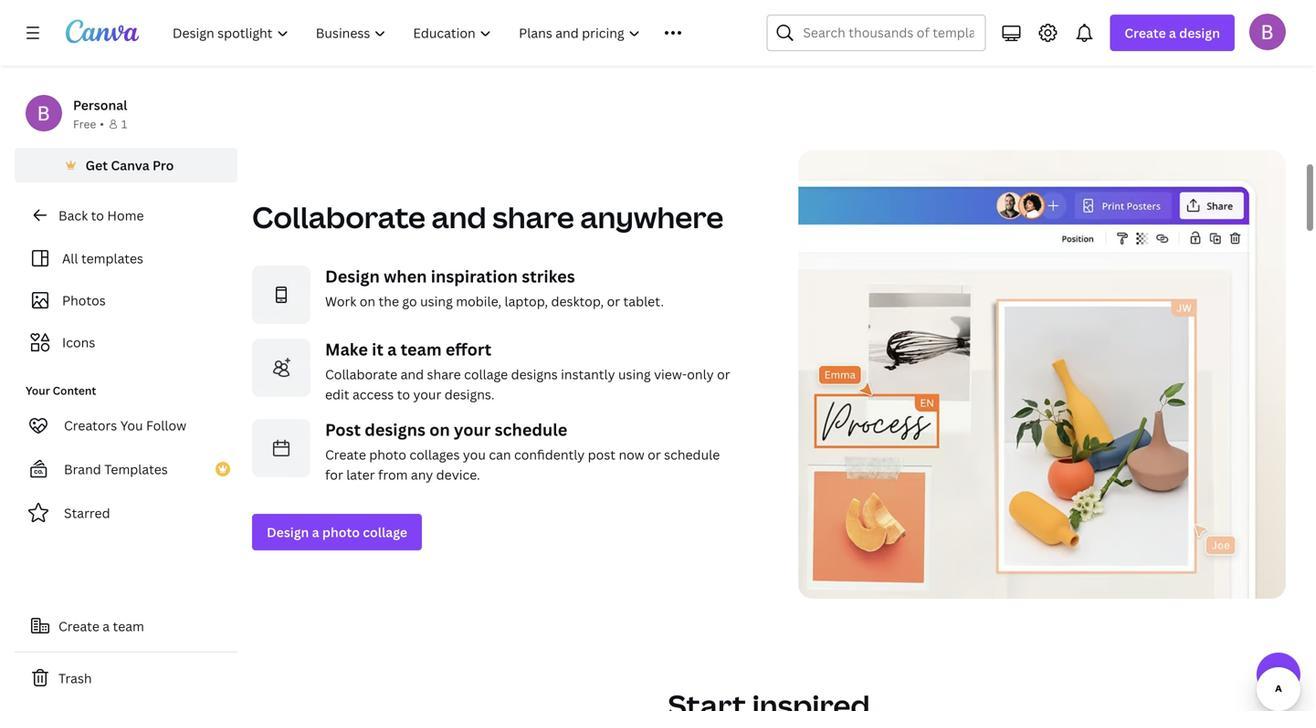 Task type: locate. For each thing, give the bounding box(es) containing it.
1 vertical spatial collaborate
[[325, 366, 398, 383]]

0 horizontal spatial schedule
[[495, 419, 568, 441]]

post designs on your schedule create photo collages you can confidently post now or schedule for later from any device.
[[325, 419, 720, 484]]

1 vertical spatial collage
[[464, 366, 508, 383]]

2 vertical spatial photo
[[322, 524, 360, 541]]

create a team
[[58, 618, 144, 635]]

schedule up confidently
[[495, 419, 568, 441]]

create up trash
[[58, 618, 99, 635]]

0 horizontal spatial photo
[[322, 524, 360, 541]]

0 vertical spatial on
[[360, 293, 376, 310]]

None search field
[[767, 15, 986, 51]]

edit
[[325, 386, 349, 404]]

2 horizontal spatial photo
[[869, 1, 906, 19]]

0 horizontal spatial or
[[607, 293, 620, 310]]

1 horizontal spatial collage
[[464, 366, 508, 383]]

using inside make it a team effort collaborate and share collage designs instantly using view-only or edit access to your designs.
[[618, 366, 651, 383]]

collage
[[909, 1, 954, 19], [464, 366, 508, 383], [363, 524, 408, 541]]

a for rightmost design a photo collage link
[[858, 1, 866, 19]]

back
[[58, 207, 88, 224]]

collaborate and share anywhere
[[252, 198, 724, 237]]

using left view- on the bottom of the page
[[618, 366, 651, 383]]

1 vertical spatial design
[[325, 266, 380, 288]]

share inside make it a team effort collaborate and share collage designs instantly using view-only or edit access to your designs.
[[427, 366, 461, 383]]

on up collages
[[430, 419, 450, 441]]

or left tablet.
[[607, 293, 620, 310]]

1
[[121, 116, 127, 132]]

1 horizontal spatial design a photo collage link
[[798, 0, 968, 28]]

2 horizontal spatial or
[[717, 366, 730, 383]]

team
[[401, 339, 442, 361], [113, 618, 144, 635]]

create for create a design
[[1125, 24, 1166, 42]]

schedule right now
[[664, 446, 720, 464]]

collages
[[410, 446, 460, 464]]

top level navigation element
[[161, 15, 723, 51], [161, 15, 723, 51]]

0 vertical spatial your
[[413, 386, 442, 404]]

collaborate up work
[[252, 198, 426, 237]]

0 horizontal spatial design a photo collage
[[267, 524, 408, 541]]

1 vertical spatial your
[[454, 419, 491, 441]]

a
[[858, 1, 866, 19], [1169, 24, 1177, 42], [387, 339, 397, 361], [312, 524, 319, 541], [103, 618, 110, 635]]

1 vertical spatial using
[[618, 366, 651, 383]]

a inside dropdown button
[[1169, 24, 1177, 42]]

collage inside make it a team effort collaborate and share collage designs instantly using view-only or edit access to your designs.
[[464, 366, 508, 383]]

0 vertical spatial design a photo collage
[[813, 1, 954, 19]]

photo inside post designs on your schedule create photo collages you can confidently post now or schedule for later from any device.
[[369, 446, 406, 464]]

0 vertical spatial and
[[432, 198, 487, 237]]

back to home
[[58, 207, 144, 224]]

when
[[384, 266, 427, 288]]

on inside post designs on your schedule create photo collages you can confidently post now or schedule for later from any device.
[[430, 419, 450, 441]]

can
[[489, 446, 511, 464]]

0 horizontal spatial designs
[[365, 419, 426, 441]]

1 horizontal spatial create
[[325, 446, 366, 464]]

0 horizontal spatial on
[[360, 293, 376, 310]]

1 horizontal spatial design
[[325, 266, 380, 288]]

2 horizontal spatial collage
[[909, 1, 954, 19]]

0 vertical spatial using
[[420, 293, 453, 310]]

1 horizontal spatial share
[[493, 198, 574, 237]]

share up designs.
[[427, 366, 461, 383]]

0 vertical spatial or
[[607, 293, 620, 310]]

design a photo collage link
[[798, 0, 968, 28], [252, 515, 422, 551]]

using
[[420, 293, 453, 310], [618, 366, 651, 383]]

a inside make it a team effort collaborate and share collage designs instantly using view-only or edit access to your designs.
[[387, 339, 397, 361]]

starred link
[[15, 495, 238, 532]]

a for bottom design a photo collage link
[[312, 524, 319, 541]]

1 vertical spatial and
[[401, 366, 424, 383]]

1 vertical spatial on
[[430, 419, 450, 441]]

get
[[86, 157, 108, 174]]

1 horizontal spatial and
[[432, 198, 487, 237]]

1 horizontal spatial team
[[401, 339, 442, 361]]

0 horizontal spatial team
[[113, 618, 144, 635]]

or right only
[[717, 366, 730, 383]]

later
[[346, 467, 375, 484]]

2 vertical spatial create
[[58, 618, 99, 635]]

work
[[325, 293, 357, 310]]

1 vertical spatial create
[[325, 446, 366, 464]]

share up strikes
[[493, 198, 574, 237]]

0 horizontal spatial design
[[267, 524, 309, 541]]

on
[[360, 293, 376, 310], [430, 419, 450, 441]]

designs down the access
[[365, 419, 426, 441]]

laptop,
[[505, 293, 548, 310]]

team inside make it a team effort collaborate and share collage designs instantly using view-only or edit access to your designs.
[[401, 339, 442, 361]]

trash link
[[15, 661, 238, 697]]

0 vertical spatial collage
[[909, 1, 954, 19]]

creators
[[64, 417, 117, 434]]

team right it
[[401, 339, 442, 361]]

your content
[[26, 383, 96, 398]]

photos
[[62, 292, 106, 309]]

1 horizontal spatial on
[[430, 419, 450, 441]]

designs
[[511, 366, 558, 383], [365, 419, 426, 441]]

0 vertical spatial team
[[401, 339, 442, 361]]

your
[[413, 386, 442, 404], [454, 419, 491, 441]]

1 vertical spatial designs
[[365, 419, 426, 441]]

design when inspiration strikes image
[[252, 266, 311, 324]]

pro
[[153, 157, 174, 174]]

to right the access
[[397, 386, 410, 404]]

post
[[588, 446, 616, 464]]

0 vertical spatial create
[[1125, 24, 1166, 42]]

0 horizontal spatial to
[[91, 207, 104, 224]]

a inside button
[[103, 618, 110, 635]]

now
[[619, 446, 645, 464]]

1 vertical spatial or
[[717, 366, 730, 383]]

all
[[62, 250, 78, 267]]

team up trash "link"
[[113, 618, 144, 635]]

creators you follow
[[64, 417, 186, 434]]

create left design
[[1125, 24, 1166, 42]]

create
[[1125, 24, 1166, 42], [325, 446, 366, 464], [58, 618, 99, 635]]

starred
[[64, 505, 110, 522]]

2 vertical spatial design
[[267, 524, 309, 541]]

0 vertical spatial to
[[91, 207, 104, 224]]

0 horizontal spatial your
[[413, 386, 442, 404]]

creators you follow link
[[15, 407, 238, 444]]

schedule
[[495, 419, 568, 441], [664, 446, 720, 464]]

templates
[[81, 250, 143, 267]]

1 vertical spatial to
[[397, 386, 410, 404]]

photo
[[869, 1, 906, 19], [369, 446, 406, 464], [322, 524, 360, 541]]

or right now
[[648, 446, 661, 464]]

get canva pro
[[86, 157, 174, 174]]

1 vertical spatial team
[[113, 618, 144, 635]]

0 horizontal spatial design a photo collage link
[[252, 515, 422, 551]]

your up you
[[454, 419, 491, 441]]

to inside make it a team effort collaborate and share collage designs instantly using view-only or edit access to your designs.
[[397, 386, 410, 404]]

0 vertical spatial designs
[[511, 366, 558, 383]]

to
[[91, 207, 104, 224], [397, 386, 410, 404]]

on left the the on the top left
[[360, 293, 376, 310]]

0 horizontal spatial create
[[58, 618, 99, 635]]

create inside create a team button
[[58, 618, 99, 635]]

get canva pro button
[[15, 148, 238, 183]]

create up for
[[325, 446, 366, 464]]

collage for rightmost design a photo collage link
[[909, 1, 954, 19]]

or
[[607, 293, 620, 310], [717, 366, 730, 383], [648, 446, 661, 464]]

1 horizontal spatial using
[[618, 366, 651, 383]]

it
[[372, 339, 384, 361]]

designs left instantly
[[511, 366, 558, 383]]

1 vertical spatial photo
[[369, 446, 406, 464]]

collaborate up the access
[[325, 366, 398, 383]]

0 horizontal spatial using
[[420, 293, 453, 310]]

1 vertical spatial design a photo collage
[[267, 524, 408, 541]]

0 horizontal spatial share
[[427, 366, 461, 383]]

0 horizontal spatial collage
[[363, 524, 408, 541]]

the
[[379, 293, 399, 310]]

and
[[432, 198, 487, 237], [401, 366, 424, 383]]

1 horizontal spatial your
[[454, 419, 491, 441]]

create a team button
[[15, 608, 238, 645]]

2 horizontal spatial create
[[1125, 24, 1166, 42]]

using right go
[[420, 293, 453, 310]]

share
[[493, 198, 574, 237], [427, 366, 461, 383]]

design when inspiration strikes work on the go using mobile, laptop, desktop, or tablet.
[[325, 266, 664, 310]]

your left designs.
[[413, 386, 442, 404]]

strikes
[[522, 266, 575, 288]]

0 vertical spatial design
[[813, 1, 855, 19]]

photo for bottom design a photo collage link
[[322, 524, 360, 541]]

collaborate
[[252, 198, 426, 237], [325, 366, 398, 383]]

0 horizontal spatial and
[[401, 366, 424, 383]]

1 horizontal spatial designs
[[511, 366, 558, 383]]

create inside create a design dropdown button
[[1125, 24, 1166, 42]]

2 vertical spatial collage
[[363, 524, 408, 541]]

1 horizontal spatial photo
[[369, 446, 406, 464]]

2 vertical spatial or
[[648, 446, 661, 464]]

1 vertical spatial share
[[427, 366, 461, 383]]

using inside the design when inspiration strikes work on the go using mobile, laptop, desktop, or tablet.
[[420, 293, 453, 310]]

icons link
[[26, 325, 227, 360]]

0 vertical spatial photo
[[869, 1, 906, 19]]

0 vertical spatial collaborate
[[252, 198, 426, 237]]

1 horizontal spatial or
[[648, 446, 661, 464]]

1 horizontal spatial to
[[397, 386, 410, 404]]

0 vertical spatial design a photo collage link
[[798, 0, 968, 28]]

or inside post designs on your schedule create photo collages you can confidently post now or schedule for later from any device.
[[648, 446, 661, 464]]

1 vertical spatial schedule
[[664, 446, 720, 464]]

design
[[813, 1, 855, 19], [325, 266, 380, 288], [267, 524, 309, 541]]

design a photo collage
[[813, 1, 954, 19], [267, 524, 408, 541]]

to right back
[[91, 207, 104, 224]]

free
[[73, 116, 96, 132]]



Task type: vqa. For each thing, say whether or not it's contained in the screenshot.
Elements on the left
no



Task type: describe. For each thing, give the bounding box(es) containing it.
create inside post designs on your schedule create photo collages you can confidently post now or schedule for later from any device.
[[325, 446, 366, 464]]

you
[[463, 446, 486, 464]]

anywhere
[[580, 198, 724, 237]]

effort
[[446, 339, 492, 361]]

your
[[26, 383, 50, 398]]

icons
[[62, 334, 95, 351]]

confidently
[[514, 446, 585, 464]]

tablet.
[[624, 293, 664, 310]]

designs inside post designs on your schedule create photo collages you can confidently post now or schedule for later from any device.
[[365, 419, 426, 441]]

or inside the design when inspiration strikes work on the go using mobile, laptop, desktop, or tablet.
[[607, 293, 620, 310]]

create a design
[[1125, 24, 1221, 42]]

brand templates
[[64, 461, 168, 478]]

inspiration
[[431, 266, 518, 288]]

home
[[107, 207, 144, 224]]

on inside the design when inspiration strikes work on the go using mobile, laptop, desktop, or tablet.
[[360, 293, 376, 310]]

design inside the design when inspiration strikes work on the go using mobile, laptop, desktop, or tablet.
[[325, 266, 380, 288]]

personal
[[73, 96, 127, 114]]

or inside make it a team effort collaborate and share collage designs instantly using view-only or edit access to your designs.
[[717, 366, 730, 383]]

make
[[325, 339, 368, 361]]

team inside create a team button
[[113, 618, 144, 635]]

1 horizontal spatial schedule
[[664, 446, 720, 464]]

all templates link
[[26, 241, 227, 276]]

device.
[[436, 467, 480, 484]]

create for create a team
[[58, 618, 99, 635]]

all templates
[[62, 250, 143, 267]]

brand
[[64, 461, 101, 478]]

follow
[[146, 417, 186, 434]]

for
[[325, 467, 343, 484]]

you
[[120, 417, 143, 434]]

0 vertical spatial schedule
[[495, 419, 568, 441]]

post designs on your schedule image
[[252, 420, 311, 478]]

your inside post designs on your schedule create photo collages you can confidently post now or schedule for later from any device.
[[454, 419, 491, 441]]

a for create a design dropdown button
[[1169, 24, 1177, 42]]

bob builder image
[[1250, 13, 1286, 50]]

designs inside make it a team effort collaborate and share collage designs instantly using view-only or edit access to your designs.
[[511, 366, 558, 383]]

Search search field
[[803, 16, 974, 50]]

content
[[53, 383, 96, 398]]

canva
[[111, 157, 149, 174]]

only
[[687, 366, 714, 383]]

and inside make it a team effort collaborate and share collage designs instantly using view-only or edit access to your designs.
[[401, 366, 424, 383]]

photo for rightmost design a photo collage link
[[869, 1, 906, 19]]

make it a team effort image
[[252, 339, 311, 398]]

0 vertical spatial share
[[493, 198, 574, 237]]

free •
[[73, 116, 104, 132]]

designs.
[[445, 386, 495, 404]]

•
[[100, 116, 104, 132]]

to inside back to home link
[[91, 207, 104, 224]]

instantly
[[561, 366, 615, 383]]

design
[[1180, 24, 1221, 42]]

back to home link
[[15, 197, 238, 234]]

view-
[[654, 366, 687, 383]]

your inside make it a team effort collaborate and share collage designs instantly using view-only or edit access to your designs.
[[413, 386, 442, 404]]

brand templates link
[[15, 451, 238, 488]]

access
[[353, 386, 394, 404]]

create a design button
[[1110, 15, 1235, 51]]

collaborate inside make it a team effort collaborate and share collage designs instantly using view-only or edit access to your designs.
[[325, 366, 398, 383]]

1 horizontal spatial design a photo collage
[[813, 1, 954, 19]]

from
[[378, 467, 408, 484]]

collage for bottom design a photo collage link
[[363, 524, 408, 541]]

desktop,
[[551, 293, 604, 310]]

1 vertical spatial design a photo collage link
[[252, 515, 422, 551]]

post
[[325, 419, 361, 441]]

any
[[411, 467, 433, 484]]

mobile,
[[456, 293, 502, 310]]

trash
[[58, 670, 92, 687]]

photos link
[[26, 283, 227, 318]]

make it a team effort collaborate and share collage designs instantly using view-only or edit access to your designs.
[[325, 339, 730, 404]]

templates
[[104, 461, 168, 478]]

go
[[402, 293, 417, 310]]

2 horizontal spatial design
[[813, 1, 855, 19]]



